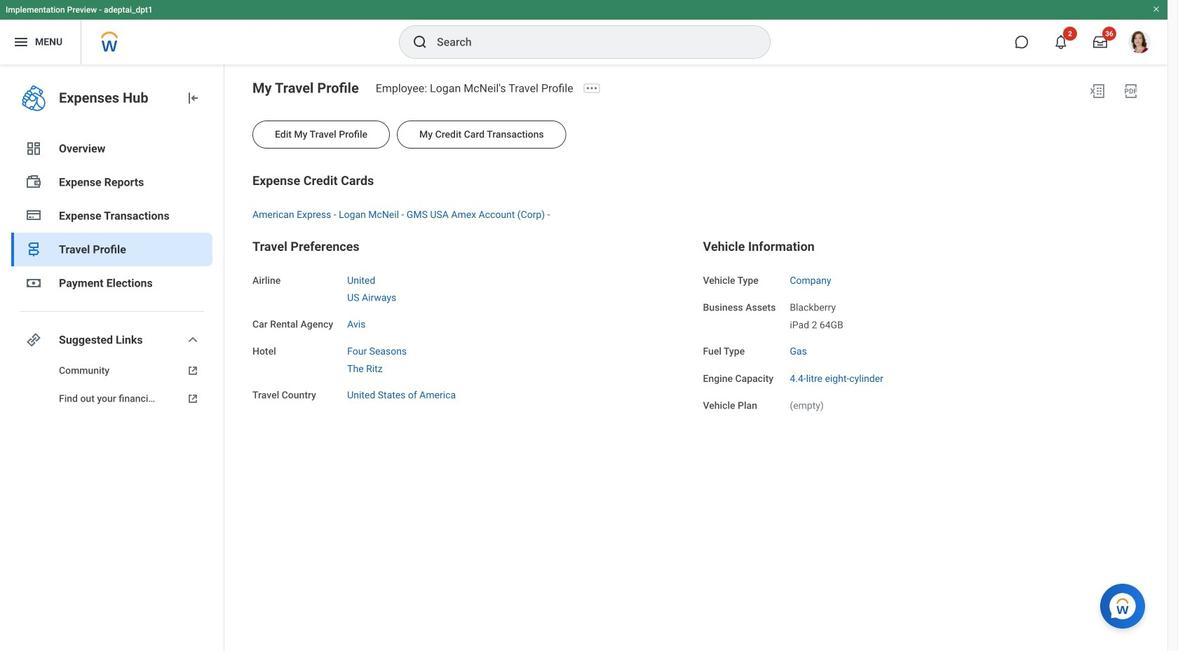 Task type: locate. For each thing, give the bounding box(es) containing it.
export to excel image
[[1090, 83, 1106, 100]]

chevron down small image
[[185, 332, 201, 349]]

dollar image
[[25, 275, 42, 292]]

Search Workday  search field
[[437, 27, 742, 58]]

items selected list
[[347, 272, 419, 305], [790, 299, 866, 332], [347, 343, 429, 376]]

group
[[253, 173, 1140, 222], [253, 238, 689, 403], [703, 238, 1140, 413]]

navigation pane region
[[0, 65, 225, 652]]

timeline milestone image
[[25, 241, 42, 258]]

ipad 2 64gb element
[[790, 317, 844, 331]]

ext link image
[[185, 364, 201, 378]]

inbox large image
[[1094, 35, 1108, 49]]

notifications large image
[[1055, 35, 1069, 49]]

close environment banner image
[[1153, 5, 1161, 13]]

justify image
[[13, 34, 29, 51]]

banner
[[0, 0, 1168, 65]]



Task type: describe. For each thing, give the bounding box(es) containing it.
link image
[[25, 332, 42, 349]]

ext link image
[[185, 392, 201, 406]]

profile logan mcneil image
[[1129, 31, 1151, 56]]

expenses hub element
[[59, 88, 173, 108]]

blackberry element
[[790, 299, 836, 314]]

view printable version (pdf) image
[[1123, 83, 1140, 100]]

search image
[[412, 34, 429, 51]]

dashboard image
[[25, 140, 42, 157]]

credit card image
[[25, 207, 42, 224]]

task pay image
[[25, 174, 42, 191]]

employee: logan mcneil's travel profile element
[[376, 82, 582, 95]]

transformation import image
[[185, 90, 201, 107]]



Task type: vqa. For each thing, say whether or not it's contained in the screenshot.
1st date from the right
no



